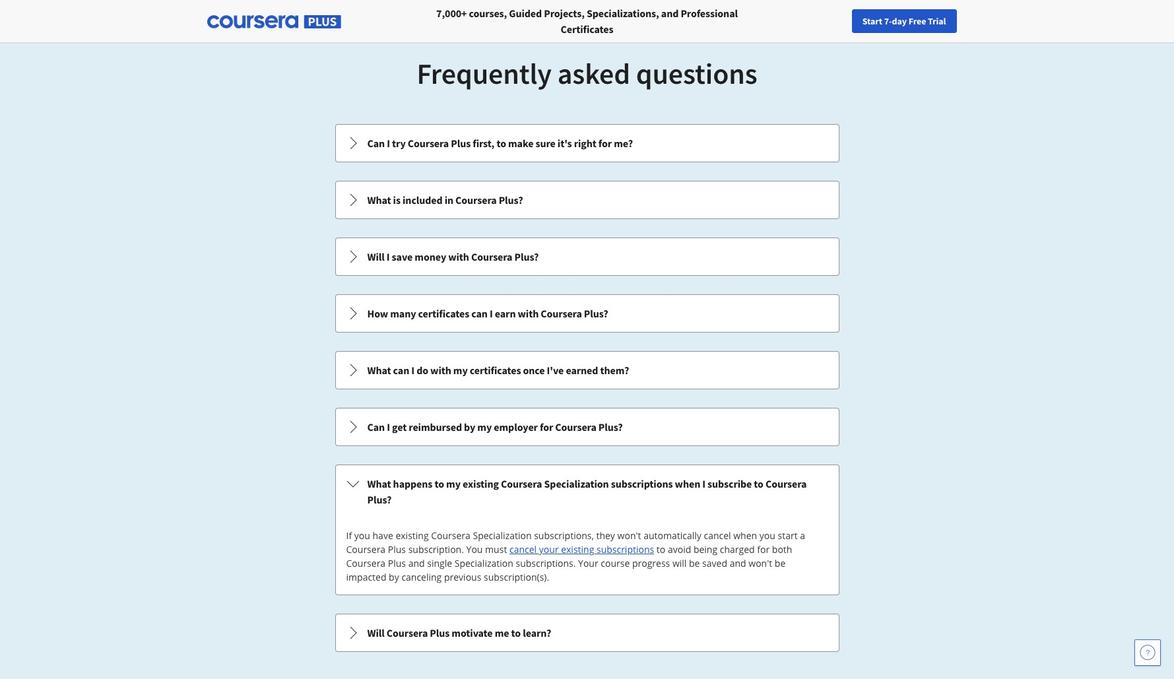 Task type: locate. For each thing, give the bounding box(es) containing it.
for inside to avoid being charged for both coursera plus and single specialization subscriptions. your course progress will be saved and won't be impacted by canceling previous subscription(s).
[[757, 543, 770, 556]]

with inside 'dropdown button'
[[518, 307, 539, 320]]

2 can from the top
[[367, 421, 385, 434]]

1 vertical spatial with
[[518, 307, 539, 320]]

0 vertical spatial existing
[[463, 477, 499, 491]]

you right the if
[[354, 529, 370, 542]]

with for plus?
[[448, 250, 469, 263]]

1 vertical spatial for
[[540, 421, 553, 434]]

my left employer at the bottom of page
[[478, 421, 492, 434]]

1 vertical spatial can
[[367, 421, 385, 434]]

and down charged
[[730, 557, 746, 570]]

1 vertical spatial specialization
[[473, 529, 532, 542]]

1 vertical spatial cancel
[[510, 543, 537, 556]]

i left the do
[[411, 364, 415, 377]]

plus
[[451, 137, 471, 150], [388, 543, 406, 556], [388, 557, 406, 570], [430, 627, 450, 640]]

help center image
[[1140, 645, 1156, 661]]

earn
[[495, 307, 516, 320]]

0 horizontal spatial be
[[689, 557, 700, 570]]

many
[[390, 307, 416, 320]]

0 vertical spatial certificates
[[418, 307, 469, 320]]

plus? up have
[[367, 493, 392, 506]]

won't down both
[[749, 557, 773, 570]]

2 horizontal spatial for
[[757, 543, 770, 556]]

1 vertical spatial will
[[367, 627, 385, 640]]

being
[[694, 543, 718, 556]]

1 vertical spatial my
[[478, 421, 492, 434]]

0 horizontal spatial you
[[354, 529, 370, 542]]

won't
[[618, 529, 641, 542], [749, 557, 773, 570]]

my right the do
[[453, 364, 468, 377]]

2 horizontal spatial existing
[[561, 543, 594, 556]]

i left save
[[387, 250, 390, 263]]

None search field
[[182, 8, 498, 35]]

will for will coursera plus motivate me to learn?
[[367, 627, 385, 640]]

when up charged
[[734, 529, 757, 542]]

with for certificates
[[430, 364, 451, 377]]

to up progress
[[657, 543, 666, 556]]

i left earn
[[490, 307, 493, 320]]

1 vertical spatial existing
[[396, 529, 429, 542]]

1 horizontal spatial existing
[[463, 477, 499, 491]]

1 vertical spatial subscriptions
[[597, 543, 654, 556]]

subscriptions inside what happens to my existing coursera specialization subscriptions when i subscribe to coursera plus?
[[611, 477, 673, 491]]

start 7-day free trial button
[[852, 9, 957, 33]]

asked
[[558, 55, 630, 92]]

will down impacted
[[367, 627, 385, 640]]

my right happens
[[446, 477, 461, 491]]

subscriptions up the course
[[597, 543, 654, 556]]

can left earn
[[472, 307, 488, 320]]

0 vertical spatial my
[[453, 364, 468, 377]]

1 horizontal spatial your
[[912, 15, 929, 27]]

progress
[[632, 557, 670, 570]]

plus? inside will i save money with coursera plus? dropdown button
[[515, 250, 539, 263]]

2 vertical spatial existing
[[561, 543, 594, 556]]

1 horizontal spatial when
[[734, 529, 757, 542]]

plus? up what can i do with my certificates once i've earned them? dropdown button
[[584, 307, 608, 320]]

cancel up being
[[704, 529, 731, 542]]

what can i do with my certificates once i've earned them?
[[367, 364, 629, 377]]

will
[[673, 557, 687, 570]]

to right first,
[[497, 137, 506, 150]]

i inside what happens to my existing coursera specialization subscriptions when i subscribe to coursera plus?
[[703, 477, 706, 491]]

0 vertical spatial your
[[912, 15, 929, 27]]

be right will
[[689, 557, 700, 570]]

0 vertical spatial specialization
[[544, 477, 609, 491]]

subscriptions up the automatically
[[611, 477, 673, 491]]

1 vertical spatial what
[[367, 364, 391, 377]]

find your new career link
[[886, 13, 982, 30]]

1 horizontal spatial cancel
[[704, 529, 731, 542]]

1 vertical spatial your
[[539, 543, 559, 556]]

trial
[[928, 15, 946, 27]]

plus down have
[[388, 543, 406, 556]]

can
[[472, 307, 488, 320], [393, 364, 409, 377]]

0 horizontal spatial existing
[[396, 529, 429, 542]]

plus inside if you have existing coursera specialization subscriptions, they won't automatically cancel when you start a coursera plus subscription. you must
[[388, 543, 406, 556]]

you
[[354, 529, 370, 542], [760, 529, 776, 542]]

with
[[448, 250, 469, 263], [518, 307, 539, 320], [430, 364, 451, 377]]

plus? inside what happens to my existing coursera specialization subscriptions when i subscribe to coursera plus?
[[367, 493, 392, 506]]

questions
[[636, 55, 758, 92]]

be
[[689, 557, 700, 570], [775, 557, 786, 570]]

2 vertical spatial for
[[757, 543, 770, 556]]

plus? up earn
[[515, 250, 539, 263]]

i
[[387, 137, 390, 150], [387, 250, 390, 263], [490, 307, 493, 320], [411, 364, 415, 377], [387, 421, 390, 434], [703, 477, 706, 491]]

employer
[[494, 421, 538, 434]]

specialization inside if you have existing coursera specialization subscriptions, they won't automatically cancel when you start a coursera plus subscription. you must
[[473, 529, 532, 542]]

7-
[[884, 15, 892, 27]]

when inside what happens to my existing coursera specialization subscriptions when i subscribe to coursera plus?
[[675, 477, 701, 491]]

canceling
[[402, 571, 442, 584]]

coursera right 'in'
[[456, 193, 497, 207]]

certificates left once
[[470, 364, 521, 377]]

plus?
[[499, 193, 523, 207], [515, 250, 539, 263], [584, 307, 608, 320], [599, 421, 623, 434], [367, 493, 392, 506]]

1 vertical spatial won't
[[749, 557, 773, 570]]

1 will from the top
[[367, 250, 385, 263]]

existing up your
[[561, 543, 594, 556]]

guided
[[509, 7, 542, 20]]

coursera right earn
[[541, 307, 582, 320]]

won't inside if you have existing coursera specialization subscriptions, they won't automatically cancel when you start a coursera plus subscription. you must
[[618, 529, 641, 542]]

2 vertical spatial my
[[446, 477, 461, 491]]

specialization
[[544, 477, 609, 491], [473, 529, 532, 542], [455, 557, 513, 570]]

your for find
[[912, 15, 929, 27]]

0 vertical spatial when
[[675, 477, 701, 491]]

2 what from the top
[[367, 364, 391, 377]]

save
[[392, 250, 413, 263]]

existing down can i get reimbursed by my employer for coursera plus?
[[463, 477, 499, 491]]

0 horizontal spatial your
[[539, 543, 559, 556]]

career
[[950, 15, 976, 27]]

plus? down make
[[499, 193, 523, 207]]

you up both
[[760, 529, 776, 542]]

and up the canceling
[[408, 557, 425, 570]]

projects,
[[544, 7, 585, 20]]

can left the do
[[393, 364, 409, 377]]

to right happens
[[435, 477, 444, 491]]

will left save
[[367, 250, 385, 263]]

0 vertical spatial can
[[367, 137, 385, 150]]

certificates inside 'dropdown button'
[[418, 307, 469, 320]]

what happens to my existing coursera specialization subscriptions when i subscribe to coursera plus? button
[[336, 465, 839, 518]]

plus up the canceling
[[388, 557, 406, 570]]

2 vertical spatial what
[[367, 477, 391, 491]]

0 vertical spatial will
[[367, 250, 385, 263]]

what is included in coursera plus?
[[367, 193, 523, 207]]

coursera down the if
[[346, 543, 386, 556]]

when
[[675, 477, 701, 491], [734, 529, 757, 542]]

1 horizontal spatial by
[[464, 421, 475, 434]]

what left the do
[[367, 364, 391, 377]]

0 vertical spatial can
[[472, 307, 488, 320]]

coursera up "start"
[[766, 477, 807, 491]]

coursera up the how many certificates can i earn with coursera plus?
[[471, 250, 513, 263]]

automatically
[[644, 529, 702, 542]]

and
[[661, 7, 679, 20], [408, 557, 425, 570], [730, 557, 746, 570]]

to
[[497, 137, 506, 150], [435, 477, 444, 491], [754, 477, 764, 491], [657, 543, 666, 556], [511, 627, 521, 640]]

1 horizontal spatial you
[[760, 529, 776, 542]]

3 what from the top
[[367, 477, 391, 491]]

with right money at the top left of page
[[448, 250, 469, 263]]

free
[[909, 15, 926, 27]]

sure
[[536, 137, 556, 150]]

by left the canceling
[[389, 571, 399, 584]]

and left professional
[[661, 7, 679, 20]]

0 horizontal spatial by
[[389, 571, 399, 584]]

if
[[346, 529, 352, 542]]

coursera
[[408, 137, 449, 150], [456, 193, 497, 207], [471, 250, 513, 263], [541, 307, 582, 320], [555, 421, 597, 434], [501, 477, 542, 491], [766, 477, 807, 491], [431, 529, 471, 542], [346, 543, 386, 556], [346, 557, 386, 570], [387, 627, 428, 640]]

with right the do
[[430, 364, 451, 377]]

existing up subscription.
[[396, 529, 429, 542]]

can i try coursera plus first, to make sure it's right for me? button
[[336, 125, 839, 162]]

1 vertical spatial certificates
[[470, 364, 521, 377]]

for
[[599, 137, 612, 150], [540, 421, 553, 434], [757, 543, 770, 556]]

certificates
[[418, 307, 469, 320], [470, 364, 521, 377]]

1 vertical spatial can
[[393, 364, 409, 377]]

certificates right many
[[418, 307, 469, 320]]

your
[[912, 15, 929, 27], [539, 543, 559, 556]]

what left happens
[[367, 477, 391, 491]]

can inside what can i do with my certificates once i've earned them? dropdown button
[[393, 364, 409, 377]]

coursera up impacted
[[346, 557, 386, 570]]

plus? inside what is included in coursera plus? dropdown button
[[499, 193, 523, 207]]

it's
[[558, 137, 572, 150]]

coursera inside 'dropdown button'
[[541, 307, 582, 320]]

me?
[[614, 137, 633, 150]]

for left me?
[[599, 137, 612, 150]]

0 vertical spatial won't
[[618, 529, 641, 542]]

can i get reimbursed by my employer for coursera plus? button
[[336, 409, 839, 446]]

specialization inside what happens to my existing coursera specialization subscriptions when i subscribe to coursera plus?
[[544, 477, 609, 491]]

with right earn
[[518, 307, 539, 320]]

0 vertical spatial for
[[599, 137, 612, 150]]

subscriptions.
[[516, 557, 576, 570]]

day
[[892, 15, 907, 27]]

get
[[392, 421, 407, 434]]

can inside how many certificates can i earn with coursera plus? 'dropdown button'
[[472, 307, 488, 320]]

impacted
[[346, 571, 387, 584]]

1 horizontal spatial be
[[775, 557, 786, 570]]

new
[[931, 15, 948, 27]]

plus? inside how many certificates can i earn with coursera plus? 'dropdown button'
[[584, 307, 608, 320]]

existing inside if you have existing coursera specialization subscriptions, they won't automatically cancel when you start a coursera plus subscription. you must
[[396, 529, 429, 542]]

for left both
[[757, 543, 770, 556]]

1 horizontal spatial won't
[[749, 557, 773, 570]]

plus? down them?
[[599, 421, 623, 434]]

coursera down the canceling
[[387, 627, 428, 640]]

specialization down you
[[455, 557, 513, 570]]

cancel up subscriptions.
[[510, 543, 537, 556]]

2 vertical spatial specialization
[[455, 557, 513, 570]]

what for what happens to my existing coursera specialization subscriptions when i subscribe to coursera plus?
[[367, 477, 391, 491]]

1 horizontal spatial and
[[661, 7, 679, 20]]

must
[[485, 543, 507, 556]]

try
[[392, 137, 406, 150]]

0 vertical spatial cancel
[[704, 529, 731, 542]]

1 horizontal spatial for
[[599, 137, 612, 150]]

will
[[367, 250, 385, 263], [367, 627, 385, 640]]

you
[[466, 543, 483, 556]]

won't right "they"
[[618, 529, 641, 542]]

what is included in coursera plus? button
[[336, 182, 839, 219]]

for right employer at the bottom of page
[[540, 421, 553, 434]]

my
[[453, 364, 468, 377], [478, 421, 492, 434], [446, 477, 461, 491]]

2 will from the top
[[367, 627, 385, 640]]

list
[[334, 123, 841, 654]]

certificates inside dropdown button
[[470, 364, 521, 377]]

specialization up must
[[473, 529, 532, 542]]

0 vertical spatial subscriptions
[[611, 477, 673, 491]]

0 horizontal spatial can
[[393, 364, 409, 377]]

make
[[508, 137, 534, 150]]

subscription(s).
[[484, 571, 549, 584]]

1 can from the top
[[367, 137, 385, 150]]

when left subscribe
[[675, 477, 701, 491]]

2 vertical spatial with
[[430, 364, 451, 377]]

what left 'is' on the top left
[[367, 193, 391, 207]]

0 horizontal spatial won't
[[618, 529, 641, 542]]

0 vertical spatial what
[[367, 193, 391, 207]]

0 vertical spatial with
[[448, 250, 469, 263]]

i left try
[[387, 137, 390, 150]]

i left subscribe
[[703, 477, 706, 491]]

what
[[367, 193, 391, 207], [367, 364, 391, 377], [367, 477, 391, 491]]

professional
[[681, 7, 738, 20]]

1 vertical spatial by
[[389, 571, 399, 584]]

can left try
[[367, 137, 385, 150]]

by right reimbursed
[[464, 421, 475, 434]]

be down both
[[775, 557, 786, 570]]

1 what from the top
[[367, 193, 391, 207]]

0 horizontal spatial when
[[675, 477, 701, 491]]

specialization up the subscriptions, on the bottom of the page
[[544, 477, 609, 491]]

1 vertical spatial when
[[734, 529, 757, 542]]

what for what is included in coursera plus?
[[367, 193, 391, 207]]

motivate
[[452, 627, 493, 640]]

coursera right try
[[408, 137, 449, 150]]

0 horizontal spatial cancel
[[510, 543, 537, 556]]

can left get
[[367, 421, 385, 434]]

what inside what happens to my existing coursera specialization subscriptions when i subscribe to coursera plus?
[[367, 477, 391, 491]]

0 vertical spatial by
[[464, 421, 475, 434]]

can
[[367, 137, 385, 150], [367, 421, 385, 434]]

existing inside what happens to my existing coursera specialization subscriptions when i subscribe to coursera plus?
[[463, 477, 499, 491]]

coursera down employer at the bottom of page
[[501, 477, 542, 491]]

money
[[415, 250, 446, 263]]

1 horizontal spatial can
[[472, 307, 488, 320]]

existing
[[463, 477, 499, 491], [396, 529, 429, 542], [561, 543, 594, 556]]



Task type: describe. For each thing, give the bounding box(es) containing it.
they
[[596, 529, 615, 542]]

reimbursed
[[409, 421, 462, 434]]

first,
[[473, 137, 495, 150]]

both
[[772, 543, 792, 556]]

what for what can i do with my certificates once i've earned them?
[[367, 364, 391, 377]]

have
[[373, 529, 393, 542]]

2 horizontal spatial and
[[730, 557, 746, 570]]

2 be from the left
[[775, 557, 786, 570]]

and inside "7,000+ courses, guided projects, specializations, and professional certificates"
[[661, 7, 679, 20]]

can i get reimbursed by my employer for coursera plus?
[[367, 421, 623, 434]]

them?
[[600, 364, 629, 377]]

subscribe
[[708, 477, 752, 491]]

frequently
[[417, 55, 552, 92]]

coursera inside to avoid being charged for both coursera plus and single specialization subscriptions. your course progress will be saved and won't be impacted by canceling previous subscription(s).
[[346, 557, 386, 570]]

to inside to avoid being charged for both coursera plus and single specialization subscriptions. your course progress will be saved and won't be impacted by canceling previous subscription(s).
[[657, 543, 666, 556]]

saved
[[702, 557, 728, 570]]

start
[[778, 529, 798, 542]]

can for can i get reimbursed by my employer for coursera plus?
[[367, 421, 385, 434]]

to avoid being charged for both coursera plus and single specialization subscriptions. your course progress will be saved and won't be impacted by canceling previous subscription(s).
[[346, 543, 792, 584]]

0 horizontal spatial and
[[408, 557, 425, 570]]

happens
[[393, 477, 433, 491]]

once
[[523, 364, 545, 377]]

2 you from the left
[[760, 529, 776, 542]]

specializations,
[[587, 7, 659, 20]]

plus left first,
[[451, 137, 471, 150]]

certificates
[[561, 22, 614, 36]]

subscription.
[[408, 543, 464, 556]]

do
[[417, 364, 428, 377]]

won't inside to avoid being charged for both coursera plus and single specialization subscriptions. your course progress will be saved and won't be impacted by canceling previous subscription(s).
[[749, 557, 773, 570]]

right
[[574, 137, 597, 150]]

will coursera plus motivate me to learn?
[[367, 627, 551, 640]]

will coursera plus motivate me to learn? button
[[336, 615, 839, 652]]

is
[[393, 193, 401, 207]]

included
[[403, 193, 443, 207]]

my for employer
[[478, 421, 492, 434]]

how
[[367, 307, 388, 320]]

my inside what happens to my existing coursera specialization subscriptions when i subscribe to coursera plus?
[[446, 477, 461, 491]]

earned
[[566, 364, 598, 377]]

learn?
[[523, 627, 551, 640]]

charged
[[720, 543, 755, 556]]

my for certificates
[[453, 364, 468, 377]]

start
[[863, 15, 883, 27]]

to right subscribe
[[754, 477, 764, 491]]

avoid
[[668, 543, 691, 556]]

will for will i save money with coursera plus?
[[367, 250, 385, 263]]

by inside can i get reimbursed by my employer for coursera plus? dropdown button
[[464, 421, 475, 434]]

find
[[893, 15, 910, 27]]

will i save money with coursera plus?
[[367, 250, 539, 263]]

course
[[601, 557, 630, 570]]

specialization inside to avoid being charged for both coursera plus and single specialization subscriptions. your course progress will be saved and won't be impacted by canceling previous subscription(s).
[[455, 557, 513, 570]]

to right me
[[511, 627, 521, 640]]

0 horizontal spatial for
[[540, 421, 553, 434]]

can for can i try coursera plus first, to make sure it's right for me?
[[367, 137, 385, 150]]

cancel your existing subscriptions
[[510, 543, 654, 556]]

7,000+
[[436, 7, 467, 20]]

plus? inside can i get reimbursed by my employer for coursera plus? dropdown button
[[599, 421, 623, 434]]

plus inside to avoid being charged for both coursera plus and single specialization subscriptions. your course progress will be saved and won't be impacted by canceling previous subscription(s).
[[388, 557, 406, 570]]

frequently asked questions
[[417, 55, 758, 92]]

subscriptions,
[[534, 529, 594, 542]]

i've
[[547, 364, 564, 377]]

will i save money with coursera plus? button
[[336, 238, 839, 275]]

1 be from the left
[[689, 557, 700, 570]]

in
[[445, 193, 454, 207]]

list containing can i try coursera plus first, to make sure it's right for me?
[[334, 123, 841, 654]]

start 7-day free trial
[[863, 15, 946, 27]]

a
[[800, 529, 805, 542]]

your for cancel
[[539, 543, 559, 556]]

what happens to my existing coursera specialization subscriptions when i subscribe to coursera plus?
[[367, 477, 807, 506]]

single
[[427, 557, 452, 570]]

your
[[578, 557, 599, 570]]

can i try coursera plus first, to make sure it's right for me?
[[367, 137, 633, 150]]

coursera down earned
[[555, 421, 597, 434]]

what can i do with my certificates once i've earned them? button
[[336, 352, 839, 389]]

coursera up subscription.
[[431, 529, 471, 542]]

plus left the motivate
[[430, 627, 450, 640]]

if you have existing coursera specialization subscriptions, they won't automatically cancel when you start a coursera plus subscription. you must
[[346, 529, 805, 556]]

how many certificates can i earn with coursera plus? button
[[336, 295, 839, 332]]

i inside 'dropdown button'
[[490, 307, 493, 320]]

7,000+ courses, guided projects, specializations, and professional certificates
[[436, 7, 738, 36]]

i left get
[[387, 421, 390, 434]]

previous
[[444, 571, 482, 584]]

how many certificates can i earn with coursera plus?
[[367, 307, 608, 320]]

cancel your existing subscriptions link
[[510, 543, 654, 556]]

courses,
[[469, 7, 507, 20]]

find your new career
[[893, 15, 976, 27]]

me
[[495, 627, 509, 640]]

by inside to avoid being charged for both coursera plus and single specialization subscriptions. your course progress will be saved and won't be impacted by canceling previous subscription(s).
[[389, 571, 399, 584]]

when inside if you have existing coursera specialization subscriptions, they won't automatically cancel when you start a coursera plus subscription. you must
[[734, 529, 757, 542]]

1 you from the left
[[354, 529, 370, 542]]

coursera plus image
[[207, 15, 341, 28]]

cancel inside if you have existing coursera specialization subscriptions, they won't automatically cancel when you start a coursera plus subscription. you must
[[704, 529, 731, 542]]



Task type: vqa. For each thing, say whether or not it's contained in the screenshot.
the bottommost 'cancel'
yes



